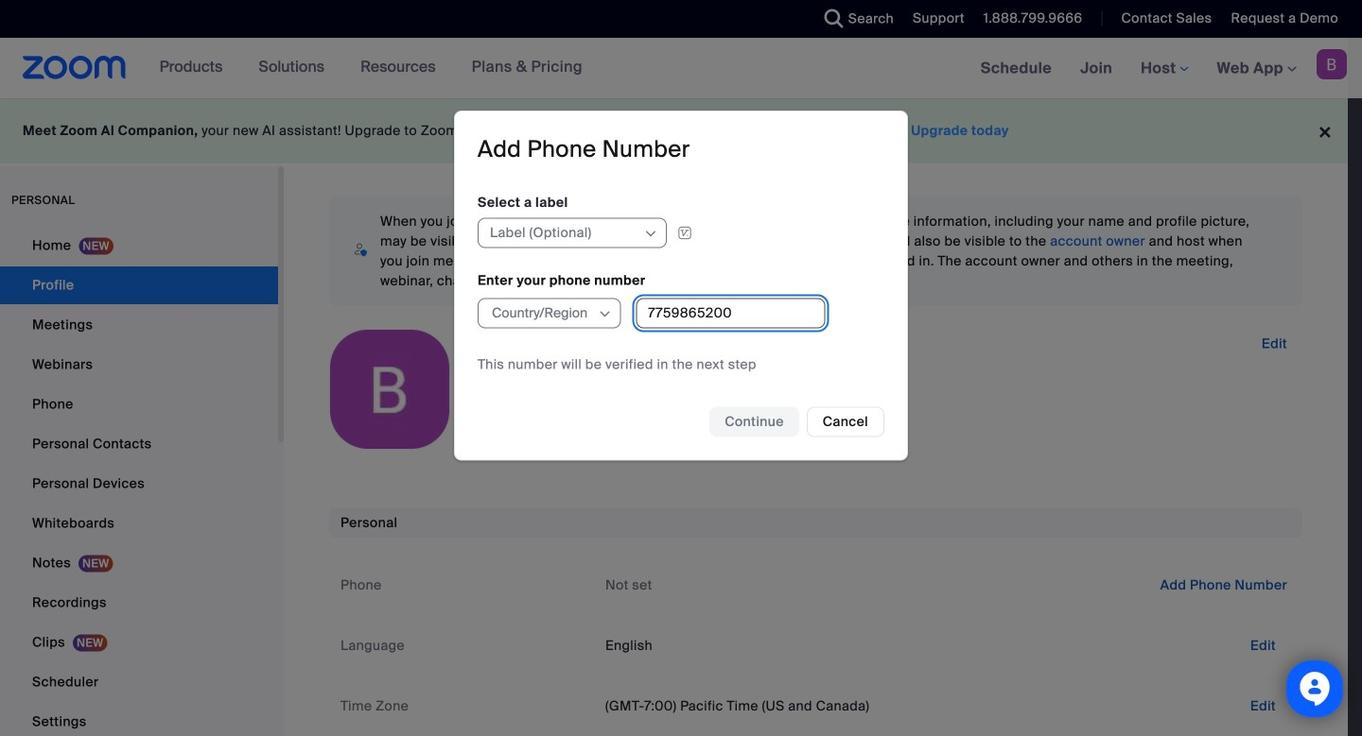 Task type: vqa. For each thing, say whether or not it's contained in the screenshot.
DIALOG
yes



Task type: describe. For each thing, give the bounding box(es) containing it.
product information navigation
[[145, 38, 597, 98]]

Select Country text field
[[490, 299, 596, 328]]

show options image
[[597, 307, 612, 322]]



Task type: locate. For each thing, give the bounding box(es) containing it.
support version for phone label image
[[672, 225, 698, 242]]

personal menu menu
[[0, 227, 278, 737]]

heading
[[478, 135, 690, 164]]

user photo image
[[330, 330, 449, 449]]

meetings navigation
[[966, 38, 1362, 100]]

footer
[[0, 98, 1348, 164]]

Phone Number text field
[[636, 299, 825, 329]]

application
[[478, 218, 851, 262]]

dialog
[[454, 111, 908, 461]]

show options image
[[643, 227, 658, 242]]

banner
[[0, 38, 1362, 100]]



